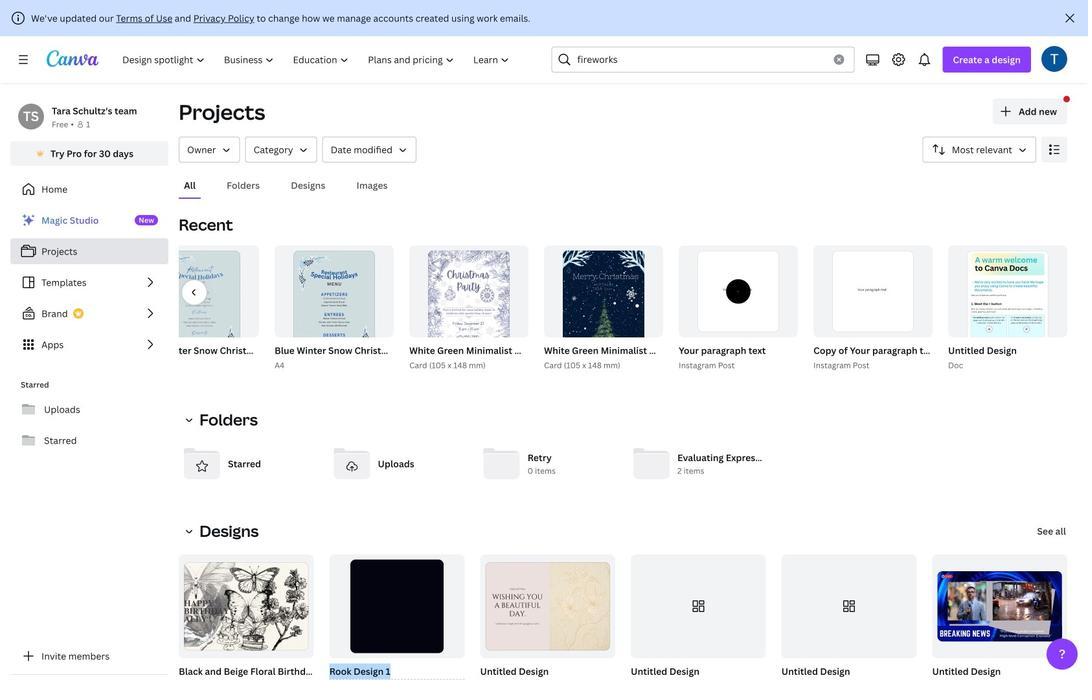 Task type: vqa. For each thing, say whether or not it's contained in the screenshot.
Top Level Navigation element
yes



Task type: locate. For each thing, give the bounding box(es) containing it.
tara schultz image
[[1042, 46, 1068, 72]]

Date modified button
[[323, 137, 417, 163]]

group
[[137, 246, 292, 372], [272, 246, 427, 372], [407, 246, 648, 372], [410, 246, 529, 366], [542, 246, 783, 372], [544, 246, 664, 366], [677, 246, 799, 372], [679, 246, 799, 338], [812, 246, 938, 372], [814, 246, 933, 338], [946, 246, 1068, 372], [949, 246, 1068, 366], [176, 555, 342, 681], [179, 555, 314, 659], [327, 555, 465, 681], [330, 555, 465, 659], [478, 555, 616, 681], [481, 555, 616, 659], [629, 555, 767, 681], [631, 555, 767, 659], [780, 555, 917, 681], [782, 555, 917, 659], [930, 555, 1068, 681], [933, 555, 1068, 659]]

None search field
[[552, 47, 855, 73]]

Search search field
[[578, 47, 827, 72]]

list
[[10, 207, 169, 358]]

None field
[[330, 664, 465, 680]]

top level navigation element
[[114, 47, 521, 73]]



Task type: describe. For each thing, give the bounding box(es) containing it.
Sort by button
[[923, 137, 1037, 163]]

Category button
[[245, 137, 317, 163]]

tara schultz's team element
[[18, 104, 44, 130]]

tara schultz's team image
[[18, 104, 44, 130]]

Owner button
[[179, 137, 240, 163]]



